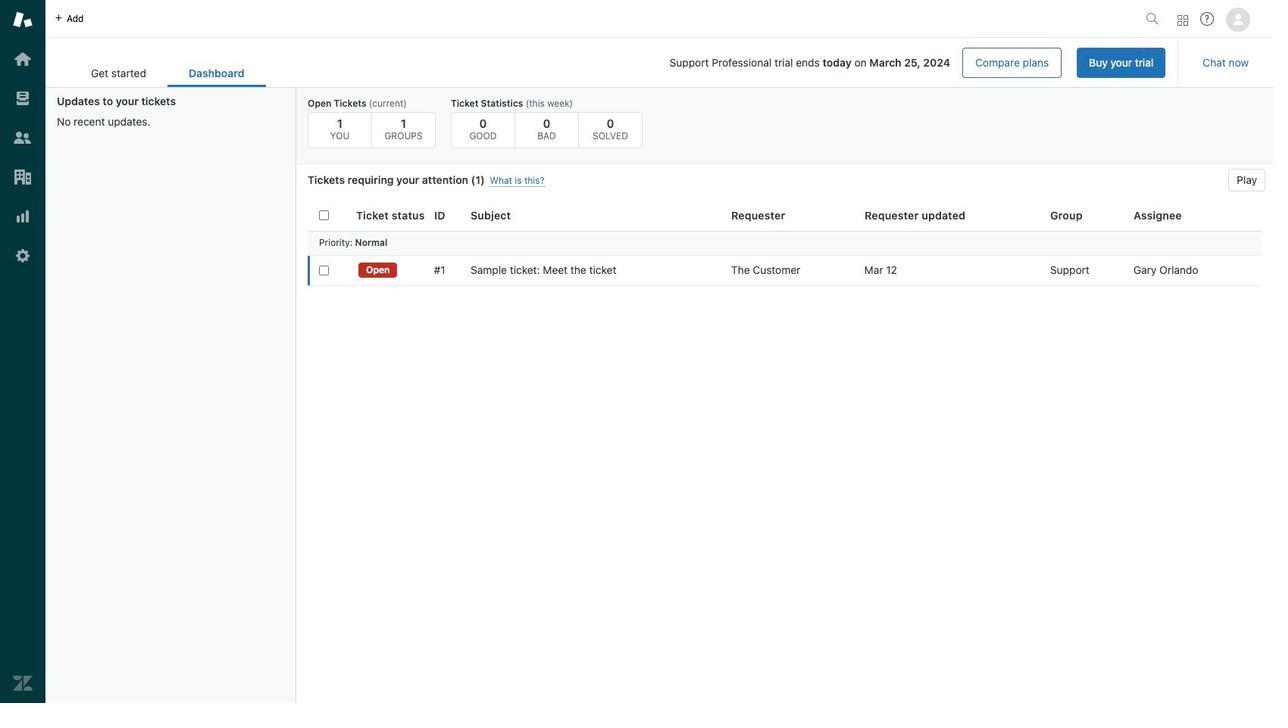 Task type: describe. For each thing, give the bounding box(es) containing it.
customers image
[[13, 128, 33, 148]]

get started image
[[13, 49, 33, 69]]

organizations image
[[13, 167, 33, 187]]

admin image
[[13, 246, 33, 266]]

zendesk image
[[13, 674, 33, 694]]

get help image
[[1200, 12, 1214, 26]]

zendesk products image
[[1178, 15, 1188, 25]]

main element
[[0, 0, 45, 704]]



Task type: locate. For each thing, give the bounding box(es) containing it.
tab list
[[70, 59, 266, 87]]

grid
[[296, 201, 1273, 704]]

None checkbox
[[319, 266, 329, 275]]

zendesk support image
[[13, 10, 33, 30]]

tab
[[70, 59, 167, 87]]

Select All Tickets checkbox
[[319, 211, 329, 221]]

views image
[[13, 89, 33, 108]]

March 25, 2024 text field
[[870, 56, 950, 69]]

reporting image
[[13, 207, 33, 227]]



Task type: vqa. For each thing, say whether or not it's contained in the screenshot.
the bottommost Email Field
no



